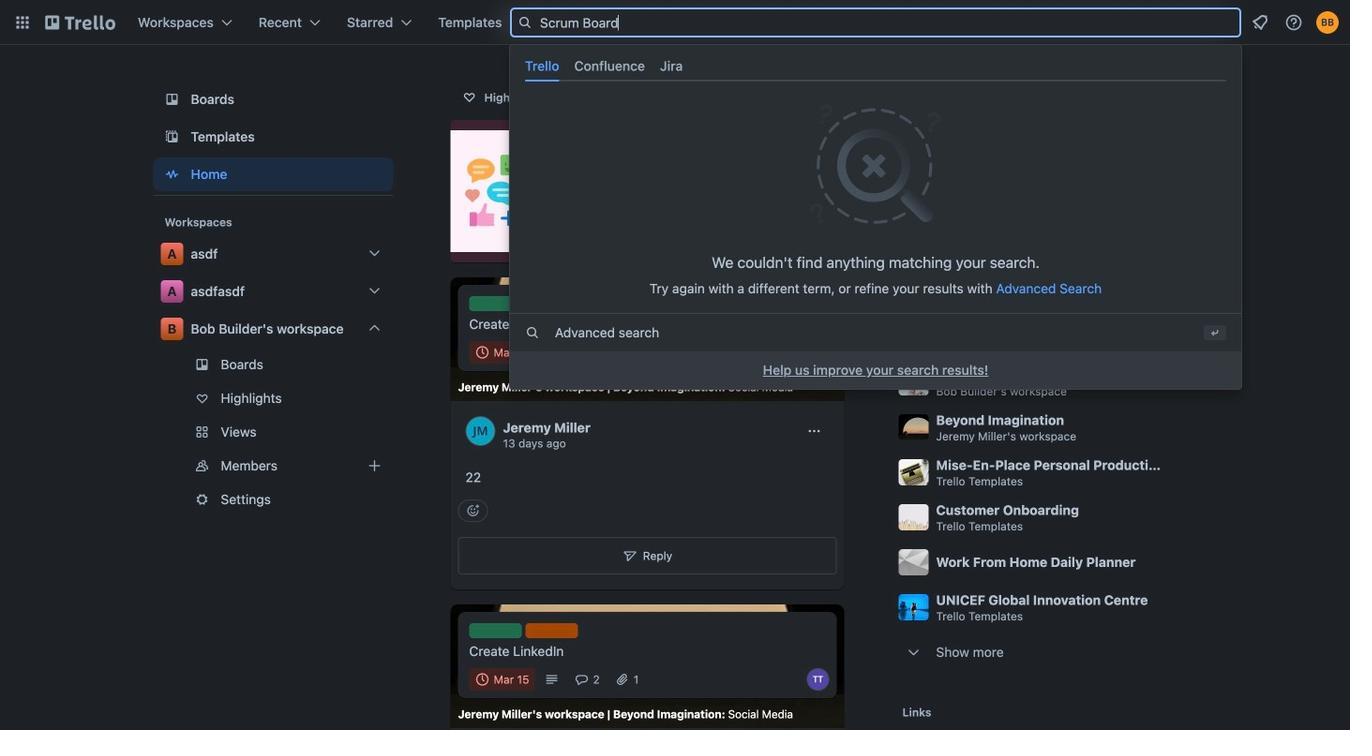Task type: vqa. For each thing, say whether or not it's contained in the screenshot.
tab
yes



Task type: describe. For each thing, give the bounding box(es) containing it.
add image
[[363, 455, 386, 477]]

template board image
[[161, 126, 183, 148]]

1 tab from the left
[[518, 51, 567, 82]]

search no results image
[[810, 102, 941, 226]]

color: green, title: none image for 2nd color: orange, title: none image from the top of the page
[[469, 624, 522, 639]]

advanced search image
[[525, 326, 540, 341]]

1 color: orange, title: none image from the top
[[526, 296, 578, 311]]

3 tab from the left
[[653, 51, 690, 82]]

search image
[[518, 15, 533, 30]]

open information menu image
[[1285, 13, 1303, 32]]

color: green, title: none image for 2nd color: orange, title: none image from the bottom
[[469, 296, 522, 311]]



Task type: locate. For each thing, give the bounding box(es) containing it.
0 vertical spatial color: green, title: none image
[[469, 296, 522, 311]]

color: orange, title: none image
[[526, 296, 578, 311], [526, 624, 578, 639]]

2 color: green, title: none image from the top
[[469, 624, 522, 639]]

1 vertical spatial color: green, title: none image
[[469, 624, 522, 639]]

bob builder (bobbuilder40) image
[[1316, 11, 1339, 34]]

click to star scrum board. it will show up at the top of your boards list. image
[[1180, 283, 1199, 302]]

2 tab from the left
[[567, 51, 653, 82]]

click to star bunny board. it will show up at the top of your boards list. image
[[1180, 373, 1199, 392]]

0 vertical spatial color: orange, title: none image
[[526, 296, 578, 311]]

tab list
[[518, 51, 1234, 82]]

add reaction image
[[458, 500, 488, 522]]

Search Trello field
[[510, 8, 1241, 38]]

1 vertical spatial color: orange, title: none image
[[526, 624, 578, 639]]

board image
[[161, 88, 183, 111]]

back to home image
[[45, 8, 115, 38]]

2 color: orange, title: none image from the top
[[526, 624, 578, 639]]

home image
[[161, 163, 183, 186]]

color: green, title: none image
[[469, 296, 522, 311], [469, 624, 522, 639]]

tab
[[518, 51, 567, 82], [567, 51, 653, 82], [653, 51, 690, 82]]

0 notifications image
[[1249, 11, 1271, 34]]

primary element
[[0, 0, 1350, 45]]

click to star premortem. it will show up at the top of your boards list. image
[[1180, 328, 1199, 347]]

1 color: green, title: none image from the top
[[469, 296, 522, 311]]



